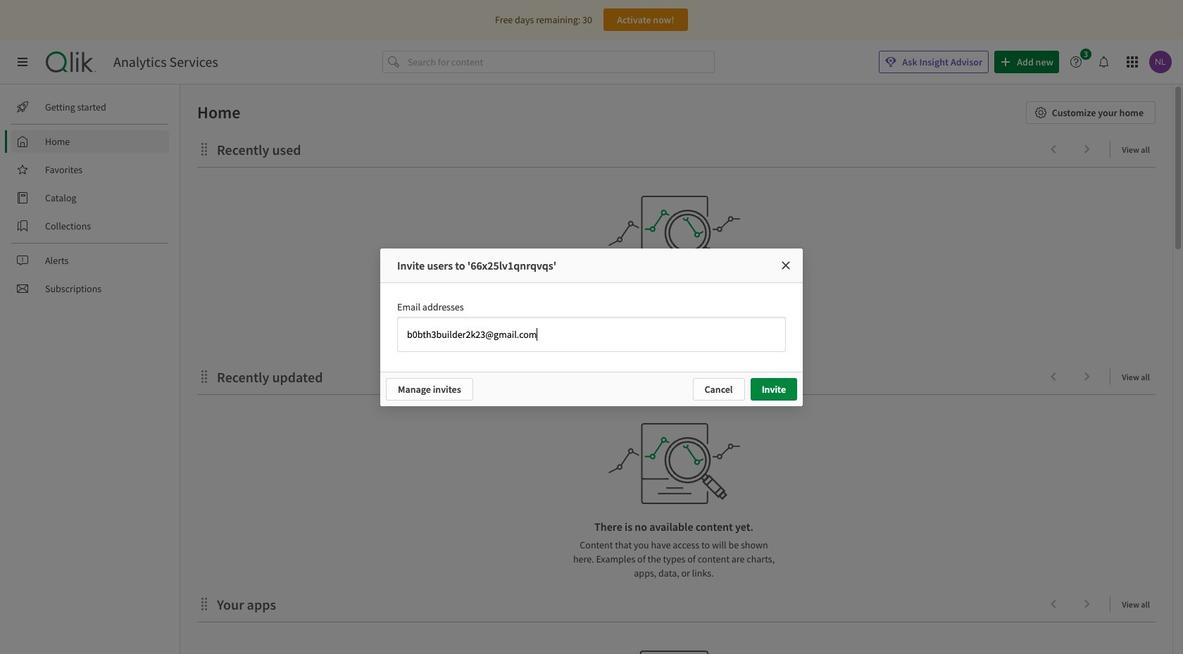 Task type: locate. For each thing, give the bounding box(es) containing it.
main content
[[175, 85, 1184, 655]]

move collection image
[[197, 370, 211, 384]]

analytics services element
[[113, 54, 218, 70]]

dialog
[[380, 248, 803, 406]]

navigation pane element
[[0, 90, 180, 306]]

None text field
[[406, 325, 778, 343]]

0 vertical spatial move collection image
[[197, 142, 211, 156]]

move collection image
[[197, 142, 211, 156], [197, 597, 211, 611]]



Task type: vqa. For each thing, say whether or not it's contained in the screenshot.
Add to favorites icon to the left
no



Task type: describe. For each thing, give the bounding box(es) containing it.
1 vertical spatial move collection image
[[197, 597, 211, 611]]

close sidebar menu image
[[17, 56, 28, 68]]



